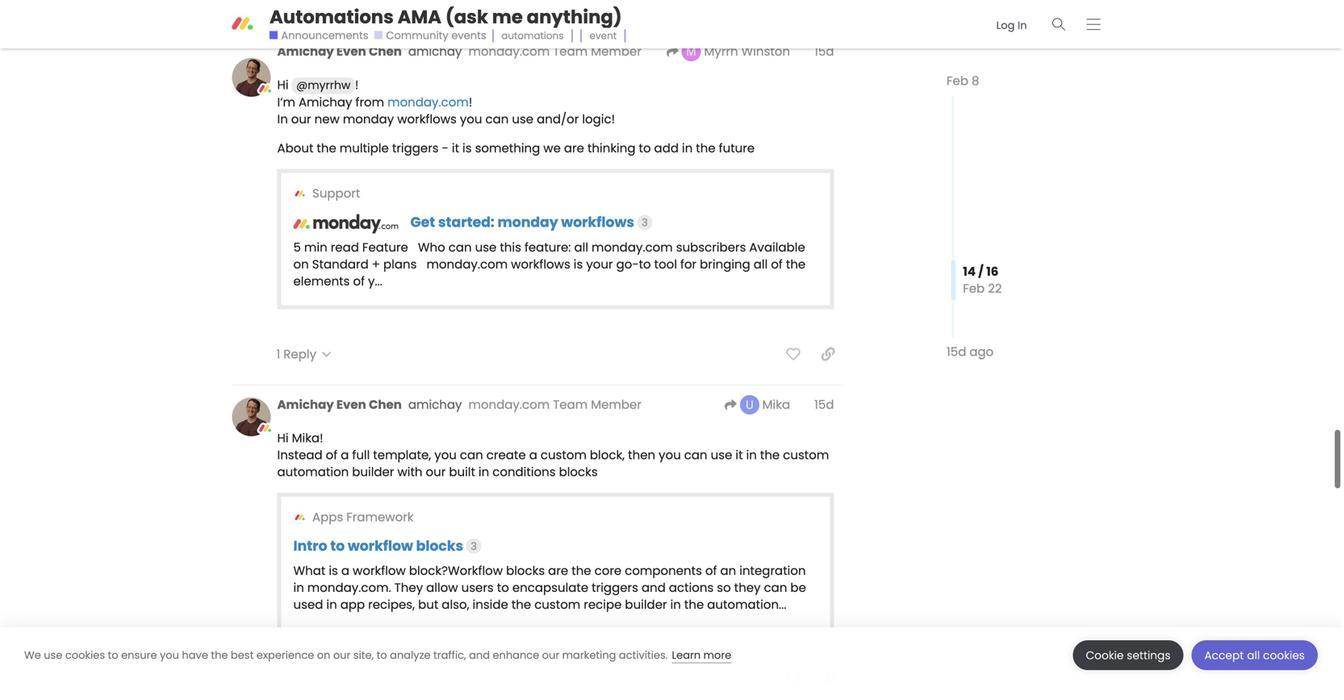 Task type: locate. For each thing, give the bounding box(es) containing it.
1 amichay even chen amichay monday.com team member from the top
[[277, 43, 642, 60]]

0 vertical spatial are
[[564, 140, 584, 157]]

a
[[341, 447, 349, 464], [529, 447, 537, 464], [341, 563, 349, 580]]

2 vertical spatial workflows
[[511, 256, 570, 273]]

used
[[293, 597, 323, 614]]

also,
[[442, 597, 469, 614]]

1 vertical spatial amichay even chen link
[[277, 396, 402, 414]]

this
[[500, 239, 521, 256]]

actions
[[669, 580, 714, 597]]

1 like this post image from the top
[[786, 348, 800, 361]]

myrrh winston image
[[682, 42, 701, 61]]

1 horizontal spatial 3
[[642, 215, 648, 230]]

apps
[[312, 509, 343, 526]]

1 vertical spatial member
[[591, 396, 642, 414]]

15d for mika
[[814, 396, 834, 414]]

cookies
[[65, 648, 105, 663], [1263, 648, 1305, 663]]

2 hi from the top
[[277, 430, 289, 447]]

in down mika image
[[746, 447, 757, 464]]

14 / 16 feb 22
[[963, 263, 1002, 297]]

use
[[512, 110, 534, 128], [475, 239, 497, 256], [711, 447, 732, 464], [44, 648, 62, 663]]

1 vertical spatial 15d link
[[814, 396, 834, 414]]

a up app
[[341, 563, 349, 580]]

use inside hi mika! instead of a full template, you can create a custom block, then you can use it in the custom automation builder with our built in conditions blocks
[[711, 447, 732, 464]]

even up full
[[336, 396, 366, 414]]

the left so
[[684, 597, 704, 614]]

0 horizontal spatial builder
[[352, 464, 394, 481]]

1 15d link from the top
[[814, 43, 834, 60]]

triggers left "-" at left top
[[392, 140, 439, 157]]

use up about the multiple triggers - it is something we are thinking to add in the future
[[512, 110, 534, 128]]

1 vertical spatial amichay
[[408, 396, 462, 414]]

read
[[331, 239, 359, 256]]

to right users
[[497, 580, 509, 597]]

we
[[24, 648, 41, 663]]

can left be
[[764, 580, 787, 597]]

it down share image
[[736, 447, 743, 464]]

and right traffic,
[[469, 648, 490, 663]]

hi
[[277, 76, 289, 94], [277, 430, 289, 447]]

1 vertical spatial and
[[469, 648, 490, 663]]

get started: monday workflows 3
[[410, 213, 648, 232]]

amichay for hi mika! instead of a full template, you can create a custom block, then you can use it in the custom automation builder with our built in conditions blocks
[[408, 396, 462, 414]]

monday.com left for
[[592, 239, 673, 256]]

cookies right accept
[[1263, 648, 1305, 663]]

2 member from the top
[[591, 396, 642, 414]]

heading for !
[[268, 42, 843, 64]]

they
[[734, 580, 761, 597]]

to right intro
[[330, 537, 345, 556]]

2 vertical spatial amichay
[[277, 396, 334, 414]]

can down the started:
[[448, 239, 472, 256]]

custom left recipe
[[534, 597, 580, 614]]

2 15d link from the top
[[814, 396, 834, 414]]

amichay down @myrrhw
[[299, 94, 352, 111]]

like this post image left copy a link to this post to clipboard icon
[[786, 348, 800, 361]]

1 vertical spatial amichay even chen amichay monday.com team member
[[277, 396, 642, 414]]

0 horizontal spatial blocks
[[416, 537, 463, 556]]

community events link
[[374, 28, 486, 43]]

! up from
[[355, 76, 359, 94]]

hi inside hi @myrrhw ! i'm amichay from monday.com ! in our new monday workflows you can use and/or logic!
[[277, 76, 289, 94]]

activities.
[[619, 648, 668, 663]]

and/or
[[537, 110, 579, 128]]

custom
[[541, 447, 587, 464], [783, 447, 829, 464], [534, 597, 580, 614]]

our right with at the left bottom
[[426, 464, 446, 481]]

1 vertical spatial like this post image
[[786, 671, 800, 684]]

full
[[352, 447, 370, 464]]

2 vertical spatial 15d
[[814, 396, 834, 414]]

heading up hi mika! instead of a full template, you can create a custom block, then you can use it in the custom automation builder with our built in conditions blocks
[[268, 395, 843, 418]]

0 vertical spatial amichay link
[[408, 43, 462, 60]]

0 vertical spatial monday team image
[[257, 81, 273, 97]]

in inside hi @myrrhw ! i'm amichay from monday.com ! in our new monday workflows you can use and/or logic!
[[277, 110, 288, 128]]

of right "bringing"
[[771, 256, 783, 273]]

feature
[[362, 239, 408, 256]]

to left tool
[[639, 256, 651, 273]]

1 vertical spatial triggers
[[592, 580, 638, 597]]

triggers inside the 'what is a workflow block?workflow blocks are the core components of an integration in monday.com. they allow users to encapsulate triggers and actions so they can be used in app recipes, but also, inside the custom recipe builder in the automation...'
[[592, 580, 638, 597]]

0 vertical spatial builder
[[352, 464, 394, 481]]

3 for intro to workflow blocks
[[471, 539, 477, 554]]

like this post image
[[786, 348, 800, 361], [786, 671, 800, 684]]

0 vertical spatial amichay
[[408, 43, 462, 60]]

2 even from the top
[[336, 396, 366, 414]]

a inside the 'what is a workflow block?workflow blocks are the core components of an integration in monday.com. they allow users to encapsulate triggers and actions so they can be used in app recipes, but also, inside the custom recipe builder in the automation...'
[[341, 563, 349, 580]]

the left the best
[[211, 648, 228, 663]]

share image
[[667, 46, 679, 58]]

announcements
[[281, 28, 368, 43]]

0 vertical spatial amichay
[[277, 43, 334, 60]]

amichay even chen amichay monday.com team member up the built
[[277, 396, 642, 414]]

allow
[[426, 580, 458, 597]]

the inside hi mika! instead of a full template, you can create a custom block, then you can use it in the custom automation builder with our built in conditions blocks
[[760, 447, 780, 464]]

1 horizontal spatial cookies
[[1263, 648, 1305, 663]]

a left full
[[341, 447, 349, 464]]

1 horizontal spatial it
[[736, 447, 743, 464]]

15d link right "mika"
[[814, 396, 834, 414]]

is left your
[[574, 256, 583, 273]]

0 horizontal spatial monday
[[343, 110, 394, 128]]

have
[[182, 648, 208, 663]]

ama
[[398, 4, 441, 30]]

0 vertical spatial monday
[[343, 110, 394, 128]]

0 vertical spatial triggers
[[392, 140, 439, 157]]

0 vertical spatial in
[[1018, 18, 1027, 32]]

3 inside intro to workflow blocks 3
[[471, 539, 477, 554]]

1 vertical spatial is
[[574, 256, 583, 273]]

0 vertical spatial like this post image
[[786, 348, 800, 361]]

template,
[[373, 447, 431, 464]]

2 amichay even chen amichay monday.com team member from the top
[[277, 396, 642, 414]]

1 monday team image from the top
[[257, 81, 273, 97]]

0 vertical spatial on
[[293, 256, 309, 273]]

monday team image for hi mika!
[[257, 421, 273, 437]]

all right feature:
[[574, 239, 588, 256]]

of left an
[[705, 563, 717, 580]]

to inside 5 min read    feature       who can use this feature:   all monday.com subscribers    available on standard + plans     monday.com workflows is your go-to tool for bringing all of the elements of y...
[[639, 256, 651, 273]]

bringing
[[700, 256, 750, 273]]

even down automations
[[336, 43, 366, 60]]

2 amichay link from the top
[[408, 396, 462, 414]]

use down share image
[[711, 447, 732, 464]]

enhance
[[493, 648, 539, 663]]

multiple
[[340, 140, 389, 157]]

0 vertical spatial hi
[[277, 76, 289, 94]]

1 hi from the top
[[277, 76, 289, 94]]

1 vertical spatial amichay
[[299, 94, 352, 111]]

instead
[[277, 447, 323, 464]]

the down new
[[317, 140, 336, 157]]

hi inside hi mika! instead of a full template, you can create a custom block, then you can use it in the custom automation builder with our built in conditions blocks
[[277, 430, 289, 447]]

feb left 22
[[963, 280, 985, 297]]

copy a link to this post to clipboard image
[[821, 671, 835, 684]]

hi up the i'm
[[277, 76, 289, 94]]

and inside the 'what is a workflow block?workflow blocks are the core components of an integration in monday.com. they allow users to encapsulate triggers and actions so they can be used in app recipes, but also, inside the custom recipe builder in the automation...'
[[642, 580, 666, 597]]

automations link
[[492, 25, 573, 47]]

our left new
[[291, 110, 311, 128]]

all right accept
[[1247, 648, 1260, 663]]

our inside hi @myrrhw ! i'm amichay from monday.com ! in our new monday workflows you can use and/or logic!
[[291, 110, 311, 128]]

0 vertical spatial chen
[[369, 43, 402, 60]]

is right "-" at left top
[[462, 140, 472, 157]]

amichay up @myrrhw
[[277, 43, 334, 60]]

use left this
[[475, 239, 497, 256]]

who
[[418, 239, 445, 256]]

1 horizontal spatial triggers
[[592, 580, 638, 597]]

1 cookies from the left
[[65, 648, 105, 663]]

chen up "template," at left
[[369, 396, 402, 414]]

2 amichay even chen link from the top
[[277, 396, 402, 414]]

events
[[451, 28, 486, 43]]

triggers right encapsulate
[[592, 580, 638, 597]]

1 horizontal spatial and
[[642, 580, 666, 597]]

you right with at the left bottom
[[434, 447, 457, 464]]

workflows down get started: monday workflows 3
[[511, 256, 570, 273]]

log in navigation
[[982, 7, 1111, 41]]

monday.com up "-" at left top
[[387, 94, 469, 111]]

1 horizontal spatial blocks
[[506, 563, 545, 580]]

1 vertical spatial hi
[[277, 430, 289, 447]]

0 vertical spatial amichay even chen amichay monday.com team member
[[277, 43, 642, 60]]

triggers
[[392, 140, 439, 157], [592, 580, 638, 597]]

to
[[639, 140, 651, 157], [639, 256, 651, 273], [330, 537, 345, 556], [497, 580, 509, 597], [108, 648, 118, 663], [377, 648, 387, 663]]

1 vertical spatial are
[[548, 563, 568, 580]]

0 horizontal spatial and
[[469, 648, 490, 663]]

1 vertical spatial workflow
[[353, 563, 406, 580]]

2 monday team image from the top
[[257, 421, 273, 437]]

member up block,
[[591, 396, 642, 414]]

are right we
[[564, 140, 584, 157]]

components
[[625, 563, 702, 580]]

member for myrrh winston
[[591, 43, 642, 60]]

use inside hi @myrrhw ! i'm amichay from monday.com ! in our new monday workflows you can use and/or logic!
[[512, 110, 534, 128]]

in right log
[[1018, 18, 1027, 32]]

are inside the 'what is a workflow block?workflow blocks are the core components of an integration in monday.com. they allow users to encapsulate triggers and actions so they can be used in app recipes, but also, inside the custom recipe builder in the automation...'
[[548, 563, 568, 580]]

5
[[293, 239, 301, 256]]

our inside hi mika! instead of a full template, you can create a custom block, then you can use it in the custom automation builder with our built in conditions blocks
[[426, 464, 446, 481]]

traffic,
[[433, 648, 466, 663]]

member down event
[[591, 43, 642, 60]]

0 vertical spatial workflows
[[397, 110, 457, 128]]

hi left mika!
[[277, 430, 289, 447]]

for
[[680, 256, 697, 273]]

1 member from the top
[[591, 43, 642, 60]]

the right "bringing"
[[786, 256, 806, 273]]

2 heading from the top
[[268, 395, 843, 418]]

feb
[[947, 72, 968, 90], [963, 280, 985, 297]]

amichay even chen link for hi mika!
[[277, 396, 402, 414]]

of left full
[[326, 447, 338, 464]]

1 vertical spatial chen
[[369, 396, 402, 414]]

workflow down framework
[[348, 537, 413, 556]]

0 horizontal spatial on
[[293, 256, 309, 273]]

cookie
[[1086, 648, 1124, 663]]

me
[[492, 4, 523, 30]]

builder
[[352, 464, 394, 481], [625, 597, 667, 614]]

on right "experience" at the left bottom of page
[[317, 648, 330, 663]]

chen
[[369, 43, 402, 60], [369, 396, 402, 414]]

2 cookies from the left
[[1263, 648, 1305, 663]]

heading down anything)
[[268, 42, 843, 64]]

monday team image left mika!
[[257, 421, 273, 437]]

2 chen from the top
[[369, 396, 402, 414]]

3 inside get started: monday workflows 3
[[642, 215, 648, 230]]

dialog
[[0, 628, 1342, 684]]

1 heading from the top
[[268, 42, 843, 64]]

2 horizontal spatial all
[[1247, 648, 1260, 663]]

1 vertical spatial monday team image
[[257, 421, 273, 437]]

1 vertical spatial 3
[[471, 539, 477, 554]]

1 team from the top
[[553, 43, 588, 60]]

0 vertical spatial team
[[553, 43, 588, 60]]

1 amichay link from the top
[[408, 43, 462, 60]]

cookies inside button
[[1263, 648, 1305, 663]]

amichay
[[277, 43, 334, 60], [299, 94, 352, 111], [277, 396, 334, 414]]

automations ama (ask me anything)
[[270, 4, 622, 30]]

chen for hi mika! instead of a full template, you can create a custom block, then you can use it in the custom automation builder with our built in conditions blocks
[[369, 396, 402, 414]]

custom inside the 'what is a workflow block?workflow blocks are the core components of an integration in monday.com. they allow users to encapsulate triggers and actions so they can be used in app recipes, but also, inside the custom recipe builder in the automation...'
[[534, 597, 580, 614]]

monday inside hi @myrrhw ! i'm amichay from monday.com ! in our new monday workflows you can use and/or logic!
[[343, 110, 394, 128]]

amichay inside hi @myrrhw ! i'm amichay from monday.com ! in our new monday workflows you can use and/or logic!
[[299, 94, 352, 111]]

automations
[[270, 4, 394, 30]]

be
[[790, 580, 806, 597]]

users
[[461, 580, 494, 597]]

are left core
[[548, 563, 568, 580]]

amichay link up "template," at left
[[408, 396, 462, 414]]

2 like this post image from the top
[[786, 671, 800, 684]]

hi for hi mika! instead of a full template, you can create a custom block, then you can use it in the custom automation builder with our built in conditions blocks
[[277, 430, 289, 447]]

amichay even chen link up mika!
[[277, 396, 402, 414]]

0 vertical spatial amichay even chen link
[[277, 43, 402, 60]]

1 vertical spatial builder
[[625, 597, 667, 614]]

2 vertical spatial blocks
[[506, 563, 545, 580]]

amichay up mika!
[[277, 396, 334, 414]]

2 horizontal spatial blocks
[[559, 464, 598, 481]]

heading
[[268, 42, 843, 64], [268, 395, 843, 418]]

1 vertical spatial it
[[736, 447, 743, 464]]

copy a link to this post to clipboard image
[[821, 348, 835, 361]]

team up hi mika! instead of a full template, you can create a custom block, then you can use it in the custom automation builder with our built in conditions blocks
[[553, 396, 588, 414]]

0 vertical spatial 15d link
[[814, 43, 834, 60]]

amichay even chen amichay monday.com team member for hi mika! instead of a full template, you can create a custom block, then you can use it in the custom automation builder with our built in conditions blocks
[[277, 396, 642, 414]]

0 horizontal spatial 3
[[471, 539, 477, 554]]

cookies for all
[[1263, 648, 1305, 663]]

amichay even chen link for hi
[[277, 43, 402, 60]]

0 horizontal spatial triggers
[[392, 140, 439, 157]]

monday team image for hi
[[257, 81, 273, 97]]

workflow inside the 'what is a workflow block?workflow blocks are the core components of an integration in monday.com. they allow users to encapsulate triggers and actions so they can be used in app recipes, but also, inside the custom recipe builder in the automation...'
[[353, 563, 406, 580]]

to inside the 'what is a workflow block?workflow blocks are the core components of an integration in monday.com. they allow users to encapsulate triggers and actions so they can be used in app recipes, but also, inside the custom recipe builder in the automation...'
[[497, 580, 509, 597]]

15d left ago
[[947, 343, 966, 361]]

myrrh winston link
[[667, 42, 790, 61]]

0 vertical spatial feb
[[947, 72, 968, 90]]

0 vertical spatial blocks
[[559, 464, 598, 481]]

cookie settings
[[1086, 648, 1171, 663]]

workflows
[[397, 110, 457, 128], [561, 213, 634, 232], [511, 256, 570, 273]]

1 vertical spatial even
[[336, 396, 366, 414]]

of inside the 'what is a workflow block?workflow blocks are the core components of an integration in monday.com. they allow users to encapsulate triggers and actions so they can be used in app recipes, but also, inside the custom recipe builder in the automation...'
[[705, 563, 717, 580]]

search image
[[1052, 18, 1066, 30]]

blocks up block?workflow
[[416, 537, 463, 556]]

1 horizontal spatial is
[[462, 140, 472, 157]]

1 horizontal spatial builder
[[625, 597, 667, 614]]

accept
[[1205, 648, 1244, 663]]

amichay even chen amichay monday.com team member for !
[[277, 43, 642, 60]]

2 amichay from the top
[[408, 396, 462, 414]]

0 horizontal spatial cookies
[[65, 648, 105, 663]]

1 even from the top
[[336, 43, 366, 60]]

0 vertical spatial even
[[336, 43, 366, 60]]

amichay even chen link
[[277, 43, 402, 60], [277, 396, 402, 414]]

feb inside 14 / 16 feb 22
[[963, 280, 985, 297]]

amichay even chen amichay monday.com team member
[[277, 43, 642, 60], [277, 396, 642, 414]]

feb left 8
[[947, 72, 968, 90]]

2 vertical spatial is
[[329, 563, 338, 580]]

even for hi mika!
[[336, 396, 366, 414]]

1 amichay from the top
[[408, 43, 462, 60]]

@myrrhw
[[296, 77, 351, 93]]

0 vertical spatial member
[[591, 43, 642, 60]]

monday.com link
[[387, 94, 469, 111]]

! up about the multiple triggers - it is something we are thinking to add in the future
[[469, 94, 472, 111]]

they
[[394, 580, 423, 597]]

monday team image left the i'm
[[257, 81, 273, 97]]

1 amichay even chen link from the top
[[277, 43, 402, 60]]

1 vertical spatial heading
[[268, 395, 843, 418]]

monday up this
[[497, 213, 558, 232]]

chen for !
[[369, 43, 402, 60]]

2 horizontal spatial is
[[574, 256, 583, 273]]

0 vertical spatial and
[[642, 580, 666, 597]]

is right the what
[[329, 563, 338, 580]]

what
[[293, 563, 326, 580]]

0 vertical spatial it
[[452, 140, 459, 157]]

chen down ama in the left of the page
[[369, 43, 402, 60]]

cookie settings button
[[1073, 641, 1184, 671]]

monday team image
[[257, 81, 273, 97], [257, 421, 273, 437]]

our left site,
[[333, 648, 351, 663]]

with
[[397, 464, 422, 481]]

1 vertical spatial feb
[[963, 280, 985, 297]]

blocks inside hi mika! instead of a full template, you can create a custom block, then you can use it in the custom automation builder with our built in conditions blocks
[[559, 464, 598, 481]]

custom down "mika"
[[783, 447, 829, 464]]

all right "bringing"
[[754, 256, 768, 273]]

team
[[553, 43, 588, 60], [553, 396, 588, 414]]

about the multiple triggers - it is something we are thinking to add in the future
[[277, 140, 755, 157]]

15d
[[814, 43, 834, 60], [947, 343, 966, 361], [814, 396, 834, 414]]

on left 'standard'
[[293, 256, 309, 273]]

in up about
[[277, 110, 288, 128]]

of inside hi mika! instead of a full template, you can create a custom block, then you can use it in the custom automation builder with our built in conditions blocks
[[326, 447, 338, 464]]

and left actions
[[642, 580, 666, 597]]

1 vertical spatial amichay link
[[408, 396, 462, 414]]

all
[[574, 239, 588, 256], [754, 256, 768, 273], [1247, 648, 1260, 663]]

monday.com inside hi @myrrhw ! i'm amichay from monday.com ! in our new monday workflows you can use and/or logic!
[[387, 94, 469, 111]]

experience
[[256, 648, 314, 663]]

2 team from the top
[[553, 396, 588, 414]]

i'm
[[277, 94, 295, 111]]

monday up multiple on the top left of page
[[343, 110, 394, 128]]

of left the y... at the left top of page
[[353, 273, 365, 290]]

0 horizontal spatial in
[[277, 110, 288, 128]]

workflows up "-" at left top
[[397, 110, 457, 128]]

feb 8
[[947, 72, 979, 90]]

ensure
[[121, 648, 157, 663]]

0 vertical spatial 3
[[642, 215, 648, 230]]

blocks up inside
[[506, 563, 545, 580]]

on inside 5 min read    feature       who can use this feature:   all monday.com subscribers    available on standard + plans     monday.com workflows is your go-to tool for bringing all of the elements of y...
[[293, 256, 309, 273]]

amichay up "template," at left
[[408, 396, 462, 414]]

builder inside the 'what is a workflow block?workflow blocks are the core components of an integration in monday.com. they allow users to encapsulate triggers and actions so they can be used in app recipes, but also, inside the custom recipe builder in the automation...'
[[625, 597, 667, 614]]

blocks right conditions
[[559, 464, 598, 481]]

builder left with at the left bottom
[[352, 464, 394, 481]]

like this post image left copy a link to this post to clipboard image
[[786, 671, 800, 684]]

1 horizontal spatial monday
[[497, 213, 558, 232]]

0 horizontal spatial is
[[329, 563, 338, 580]]

workflows up your
[[561, 213, 634, 232]]

0 vertical spatial heading
[[268, 42, 843, 64]]

we
[[543, 140, 561, 157]]

use right we
[[44, 648, 62, 663]]

1 vertical spatial team
[[553, 396, 588, 414]]

can up 'something'
[[485, 110, 509, 128]]

it inside hi mika! instead of a full template, you can create a custom block, then you can use it in the custom automation builder with our built in conditions blocks
[[736, 447, 743, 464]]

1 vertical spatial on
[[317, 648, 330, 663]]

builder down components
[[625, 597, 667, 614]]

event
[[590, 29, 617, 42]]

1 horizontal spatial in
[[1018, 18, 1027, 32]]

1 vertical spatial in
[[277, 110, 288, 128]]

can inside the 'what is a workflow block?workflow blocks are the core components of an integration in monday.com. they allow users to encapsulate triggers and actions so they can be used in app recipes, but also, inside the custom recipe builder in the automation...'
[[764, 580, 787, 597]]

0 vertical spatial 15d
[[814, 43, 834, 60]]

1 chen from the top
[[369, 43, 402, 60]]



Task type: vqa. For each thing, say whether or not it's contained in the screenshot.
integrations
no



Task type: describe. For each thing, give the bounding box(es) containing it.
chevron down image
[[321, 350, 332, 360]]

amichay link for hi mika! instead of a full template, you can create a custom block, then you can use it in the custom automation builder with our built in conditions blocks
[[408, 396, 462, 414]]

1 vertical spatial 15d
[[947, 343, 966, 361]]

the left core
[[572, 563, 591, 580]]

share image
[[725, 399, 737, 411]]

monday.com down automations
[[468, 43, 550, 60]]

app
[[340, 597, 365, 614]]

@myrrhw link
[[292, 77, 355, 94]]

site,
[[353, 648, 374, 663]]

support
[[312, 185, 360, 202]]

best
[[231, 648, 254, 663]]

future
[[719, 140, 755, 157]]

1 vertical spatial monday
[[497, 213, 558, 232]]

framework
[[346, 509, 414, 526]]

menu image
[[1087, 18, 1101, 30]]

can left create
[[460, 447, 483, 464]]

amichay for !
[[408, 43, 462, 60]]

custom left block,
[[541, 447, 587, 464]]

can inside hi @myrrhw ! i'm amichay from monday.com ! in our new monday workflows you can use and/or logic!
[[485, 110, 509, 128]]

min
[[304, 239, 327, 256]]

1 vertical spatial blocks
[[416, 537, 463, 556]]

in down components
[[670, 597, 681, 614]]

anything)
[[527, 4, 622, 30]]

a right create
[[529, 447, 537, 464]]

1 vertical spatial workflows
[[561, 213, 634, 232]]

in down intro
[[293, 580, 304, 597]]

feb 8 link
[[947, 72, 979, 90]]

more
[[703, 648, 731, 663]]

builder inside hi mika! instead of a full template, you can create a custom block, then you can use it in the custom automation builder with our built in conditions blocks
[[352, 464, 394, 481]]

team for mika
[[553, 396, 588, 414]]

from
[[355, 94, 384, 111]]

monday community forum image
[[231, 13, 254, 35]]

monday.com up create
[[468, 396, 550, 414]]

automations ama (ask me anything) link
[[270, 4, 622, 30]]

new
[[314, 110, 340, 128]]

intro to workflow blocks 3
[[293, 537, 477, 556]]

you left have
[[160, 648, 179, 663]]

the left future
[[696, 140, 716, 157]]

tool
[[654, 256, 677, 273]]

use inside 5 min read    feature       who can use this feature:   all monday.com subscribers    available on standard + plans     monday.com workflows is your go-to tool for bringing all of the elements of y...
[[475, 239, 497, 256]]

elements
[[293, 273, 350, 290]]

marketing
[[562, 648, 616, 663]]

+
[[372, 256, 380, 273]]

workflows inside 5 min read    feature       who can use this feature:   all monday.com subscribers    available on standard + plans     monday.com workflows is your go-to tool for bringing all of the elements of y...
[[511, 256, 570, 273]]

1
[[276, 346, 280, 363]]

create
[[486, 447, 526, 464]]

like this post image for i'm amichay from
[[786, 348, 800, 361]]

ago
[[969, 343, 994, 361]]

logic!
[[582, 110, 615, 128]]

amichay for hi
[[277, 43, 334, 60]]

even for hi
[[336, 43, 366, 60]]

0 horizontal spatial all
[[574, 239, 588, 256]]

add
[[654, 140, 679, 157]]

inside
[[473, 597, 508, 614]]

recipe
[[584, 597, 622, 614]]

and inside dialog
[[469, 648, 490, 663]]

learn
[[672, 648, 701, 663]]

myrrh winston
[[704, 43, 790, 60]]

then
[[628, 447, 655, 464]]

is inside the 'what is a workflow block?workflow blocks are the core components of an integration in monday.com. they allow users to encapsulate triggers and actions so they can be used in app recipes, but also, inside the custom recipe builder in the automation...'
[[329, 563, 338, 580]]

log in
[[996, 18, 1027, 32]]

reply
[[284, 346, 316, 363]]

intro
[[293, 537, 327, 556]]

15d link for mika
[[814, 396, 834, 414]]

something
[[475, 140, 540, 157]]

in inside log in button
[[1018, 18, 1027, 32]]

event link
[[581, 25, 626, 47]]

3 for get started: monday workflows
[[642, 215, 648, 230]]

1 horizontal spatial all
[[754, 256, 768, 273]]

community
[[386, 28, 449, 43]]

1 horizontal spatial on
[[317, 648, 330, 663]]

apps framework
[[312, 509, 414, 526]]

but
[[418, 597, 438, 614]]

mika link
[[725, 395, 790, 415]]

community events
[[386, 28, 486, 43]]

block,
[[590, 447, 625, 464]]

log in button
[[988, 12, 1036, 39]]

to left the ensure
[[108, 648, 118, 663]]

team for myrrh winston
[[553, 43, 588, 60]]

you inside hi @myrrhw ! i'm amichay from monday.com ! in our new monday workflows you can use and/or logic!
[[460, 110, 482, 128]]

dialog containing cookie settings
[[0, 628, 1342, 684]]

1 reply
[[276, 346, 316, 363]]

we use cookies to ensure you have the best experience on our site, to analyze traffic, and enhance our marketing activities. learn more
[[24, 648, 731, 663]]

mika image
[[740, 395, 759, 415]]

conditions
[[492, 464, 556, 481]]

hi for hi @myrrhw ! i'm amichay from monday.com ! in our new monday workflows you can use and/or logic!
[[277, 76, 289, 94]]

in left app
[[326, 597, 337, 614]]

integration
[[739, 563, 806, 580]]

heading for hi mika! instead of a full template, you can create a custom block, then you can use it in the custom automation builder with our built in conditions blocks
[[268, 395, 843, 418]]

member for mika
[[591, 396, 642, 414]]

15d ago link
[[947, 343, 994, 361]]

1 horizontal spatial !
[[469, 94, 472, 111]]

tags list
[[492, 25, 634, 47]]

15d for myrrh winston
[[814, 43, 834, 60]]

built
[[449, 464, 475, 481]]

our right enhance
[[542, 648, 559, 663]]

8
[[972, 72, 979, 90]]

0 horizontal spatial !
[[355, 76, 359, 94]]

/
[[978, 263, 984, 280]]

15d ago
[[947, 343, 994, 361]]

mika
[[762, 396, 790, 414]]

can inside 5 min read    feature       who can use this feature:   all monday.com subscribers    available on standard + plans     monday.com workflows is your go-to tool for bringing all of the elements of y...
[[448, 239, 472, 256]]

amichay for hi mika!
[[277, 396, 334, 414]]

hi @myrrhw ! i'm amichay from monday.com ! in our new monday workflows you can use and/or logic!
[[277, 76, 615, 128]]

automation
[[277, 464, 349, 481]]

to right site,
[[377, 648, 387, 663]]

settings
[[1127, 648, 1171, 663]]

(ask
[[445, 4, 488, 30]]

0 vertical spatial is
[[462, 140, 472, 157]]

cookies for use
[[65, 648, 105, 663]]

encapsulate
[[512, 580, 588, 597]]

automation...
[[707, 597, 786, 614]]

0 vertical spatial workflow
[[348, 537, 413, 556]]

amichay link for !
[[408, 43, 462, 60]]

all inside accept all cookies button
[[1247, 648, 1260, 663]]

monday.com down the started:
[[426, 256, 508, 273]]

is inside 5 min read    feature       who can use this feature:   all monday.com subscribers    available on standard + plans     monday.com workflows is your go-to tool for bringing all of the elements of y...
[[574, 256, 583, 273]]

to left "add"
[[639, 140, 651, 157]]

the inside 5 min read    feature       who can use this feature:   all monday.com subscribers    available on standard + plans     monday.com workflows is your go-to tool for bringing all of the elements of y...
[[786, 256, 806, 273]]

plans
[[383, 256, 417, 273]]

feature:
[[525, 239, 571, 256]]

15d link for myrrh winston
[[814, 43, 834, 60]]

support link
[[312, 185, 360, 202]]

5 min read    feature       who can use this feature:   all monday.com subscribers    available on standard + plans     monday.com workflows is your go-to tool for bringing all of the elements of y...
[[293, 239, 806, 290]]

analyze
[[390, 648, 431, 663]]

blocks inside the 'what is a workflow block?workflow blocks are the core components of an integration in monday.com. they allow users to encapsulate triggers and actions so they can be used in app recipes, but also, inside the custom recipe builder in the automation...'
[[506, 563, 545, 580]]

available
[[749, 239, 805, 256]]

recipes,
[[368, 597, 415, 614]]

thinking
[[587, 140, 636, 157]]

workflows inside hi @myrrhw ! i'm amichay from monday.com ! in our new monday workflows you can use and/or logic!
[[397, 110, 457, 128]]

-
[[442, 140, 449, 157]]

in right the built
[[478, 464, 489, 481]]

apps framework link
[[312, 509, 414, 526]]

log
[[996, 18, 1015, 32]]

get
[[410, 213, 435, 232]]

standard
[[312, 256, 369, 273]]

22
[[988, 280, 1002, 297]]

automations
[[501, 29, 564, 42]]

0 horizontal spatial it
[[452, 140, 459, 157]]

you right then
[[659, 447, 681, 464]]

in right "add"
[[682, 140, 693, 157]]

can right then
[[684, 447, 707, 464]]

like this post image for amichay even chen amichay monday.com team member
[[786, 671, 800, 684]]

the right inside
[[512, 597, 531, 614]]

an
[[720, 563, 736, 580]]



